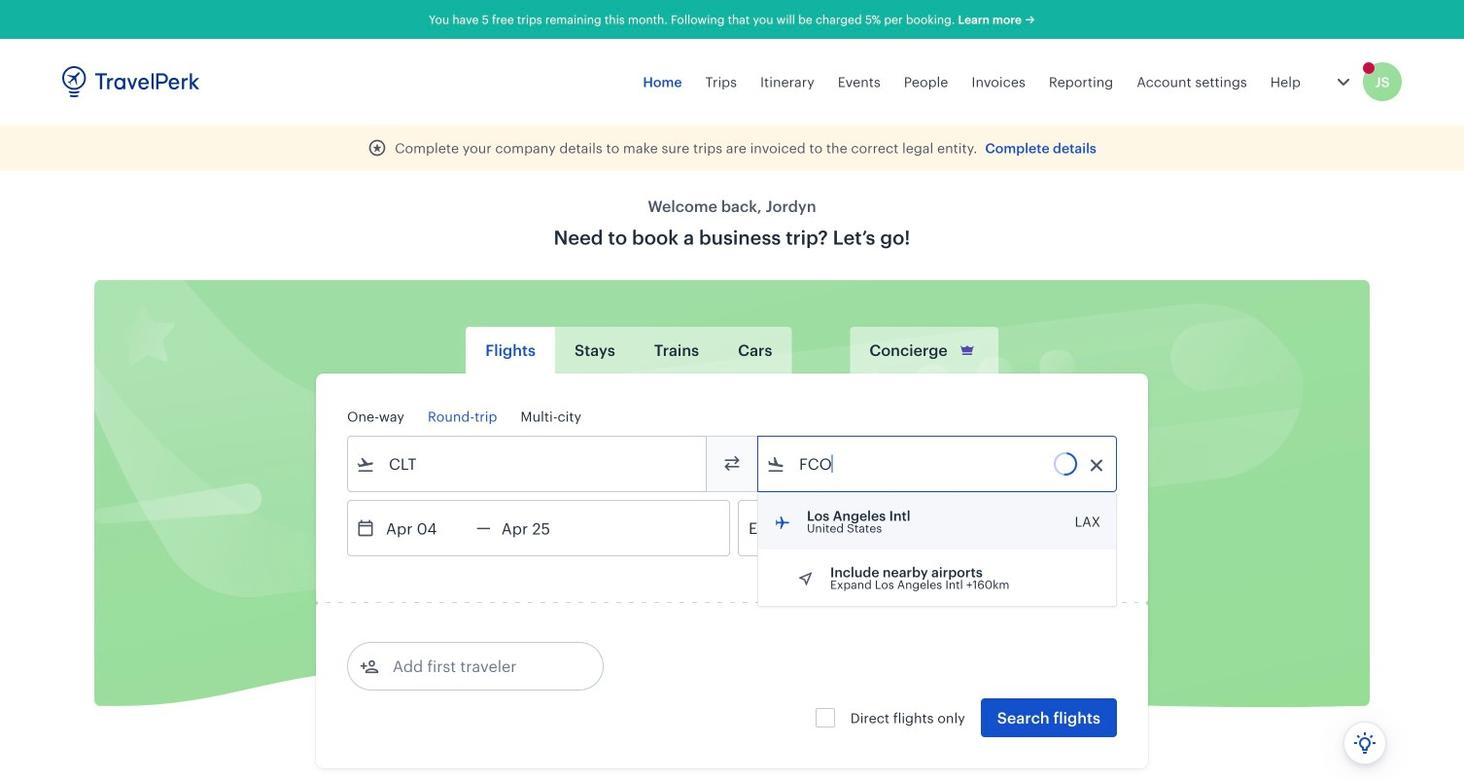 Task type: describe. For each thing, give the bounding box(es) containing it.
To search field
[[786, 448, 1091, 479]]

Add first traveler search field
[[379, 651, 582, 682]]

Depart text field
[[375, 501, 477, 555]]



Task type: locate. For each thing, give the bounding box(es) containing it.
From search field
[[375, 448, 681, 479]]

Return text field
[[491, 501, 592, 555]]



